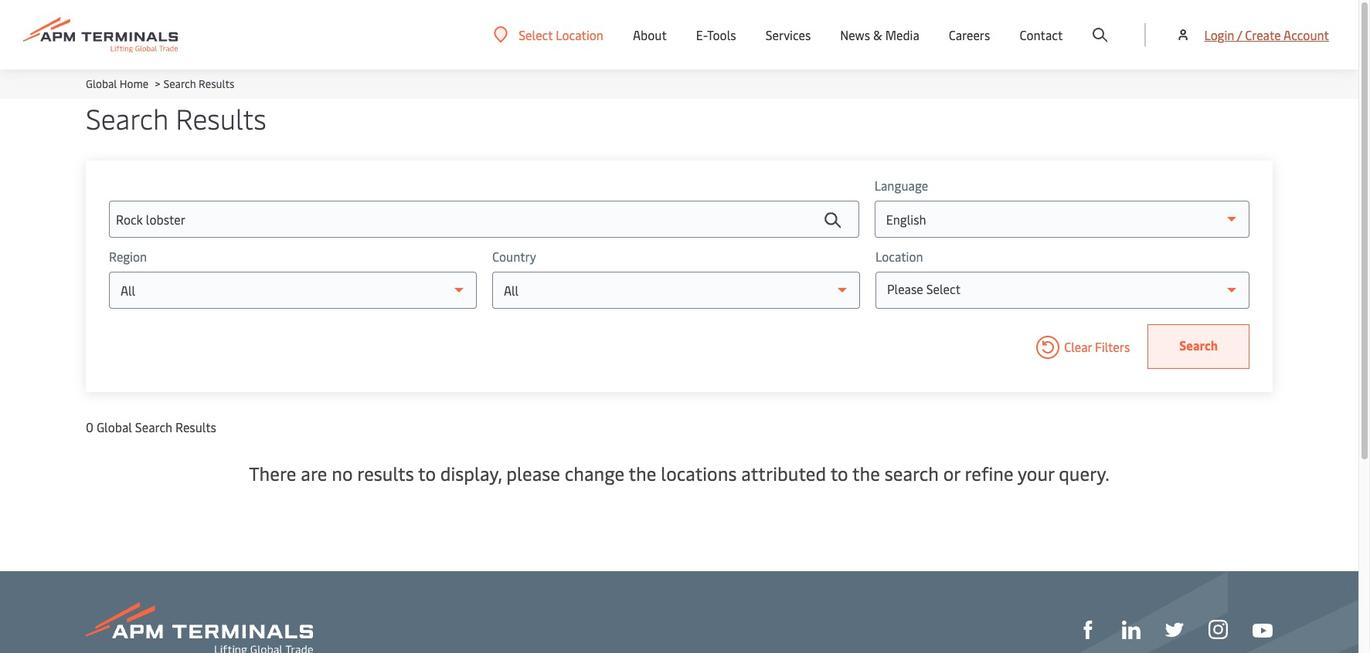 Task type: locate. For each thing, give the bounding box(es) containing it.
please
[[506, 461, 560, 486]]

/
[[1237, 26, 1242, 43]]

twitter image
[[1165, 621, 1184, 640]]

clear filters button
[[1032, 325, 1130, 369]]

contact
[[1020, 26, 1063, 43]]

the left search
[[852, 461, 880, 486]]

the right change
[[629, 461, 656, 486]]

0 horizontal spatial select
[[519, 26, 553, 43]]

>
[[155, 77, 160, 91]]

e-tools button
[[696, 0, 736, 70]]

0 horizontal spatial location
[[556, 26, 604, 43]]

news
[[840, 26, 870, 43]]

1 horizontal spatial select
[[926, 281, 961, 298]]

results
[[199, 77, 234, 91], [176, 99, 266, 137], [175, 419, 216, 436]]

search results
[[86, 99, 266, 137]]

0
[[86, 419, 93, 436]]

locations
[[661, 461, 737, 486]]

to right results
[[418, 461, 436, 486]]

to right the attributed
[[830, 461, 848, 486]]

2 to from the left
[[830, 461, 848, 486]]

0 vertical spatial location
[[556, 26, 604, 43]]

location up please
[[876, 248, 923, 265]]

select
[[519, 26, 553, 43], [926, 281, 961, 298]]

login
[[1204, 26, 1234, 43]]

location left about
[[556, 26, 604, 43]]

Search query input text field
[[109, 201, 859, 238]]

0 horizontal spatial the
[[629, 461, 656, 486]]

there are no results to display, please change the locations attributed to the search or refine your query.
[[249, 461, 1110, 486]]

to
[[418, 461, 436, 486], [830, 461, 848, 486]]

your
[[1018, 461, 1054, 486]]

please
[[887, 281, 923, 298]]

media
[[885, 26, 920, 43]]

global right '0'
[[97, 419, 132, 436]]

news & media button
[[840, 0, 920, 70]]

login / create account link
[[1176, 0, 1329, 70]]

1 horizontal spatial location
[[876, 248, 923, 265]]

1 the from the left
[[629, 461, 656, 486]]

about
[[633, 26, 667, 43]]

please select
[[887, 281, 961, 298]]

you tube link
[[1253, 620, 1273, 639]]

1 horizontal spatial the
[[852, 461, 880, 486]]

search
[[885, 461, 939, 486]]

instagram image
[[1209, 621, 1228, 640]]

home
[[120, 77, 148, 91]]

create
[[1245, 26, 1281, 43]]

global home > search results
[[86, 77, 234, 91]]

1 horizontal spatial to
[[830, 461, 848, 486]]

tools
[[707, 26, 736, 43]]

the
[[629, 461, 656, 486], [852, 461, 880, 486]]

clear filters
[[1064, 338, 1130, 355]]

refine
[[965, 461, 1014, 486]]

0 horizontal spatial to
[[418, 461, 436, 486]]

1 to from the left
[[418, 461, 436, 486]]

Page number field
[[1201, 516, 1225, 541]]

change
[[565, 461, 624, 486]]

2 vertical spatial results
[[175, 419, 216, 436]]

location
[[556, 26, 604, 43], [876, 248, 923, 265]]

country
[[492, 248, 536, 265]]

query.
[[1059, 461, 1110, 486]]

login / create account
[[1204, 26, 1329, 43]]

global
[[86, 77, 117, 91], [97, 419, 132, 436]]

&
[[873, 26, 882, 43]]

search
[[163, 77, 196, 91], [86, 99, 168, 137], [1180, 337, 1218, 354], [135, 419, 172, 436]]

global left home
[[86, 77, 117, 91]]

e-tools
[[696, 26, 736, 43]]

global home link
[[86, 77, 148, 91]]

are
[[301, 461, 327, 486]]



Task type: vqa. For each thing, say whether or not it's contained in the screenshot.
the bottommost Results
yes



Task type: describe. For each thing, give the bounding box(es) containing it.
1 vertical spatial global
[[97, 419, 132, 436]]

search inside button
[[1180, 337, 1218, 354]]

region
[[109, 248, 147, 265]]

attributed
[[741, 461, 826, 486]]

1 vertical spatial location
[[876, 248, 923, 265]]

contact button
[[1020, 0, 1063, 70]]

results
[[357, 461, 414, 486]]

fill 44 link
[[1165, 620, 1184, 640]]

clear
[[1064, 338, 1092, 355]]

1 vertical spatial results
[[176, 99, 266, 137]]

shape link
[[1079, 620, 1097, 640]]

1 vertical spatial select
[[926, 281, 961, 298]]

0  global search results
[[86, 419, 216, 436]]

linkedin image
[[1122, 621, 1141, 640]]

services button
[[766, 0, 811, 70]]

2 the from the left
[[852, 461, 880, 486]]

select location button
[[494, 26, 604, 43]]

or
[[943, 461, 960, 486]]

filters
[[1095, 338, 1130, 355]]

0 vertical spatial select
[[519, 26, 553, 43]]

about button
[[633, 0, 667, 70]]

youtube image
[[1253, 624, 1273, 638]]

search button
[[1148, 325, 1250, 369]]

0 vertical spatial results
[[199, 77, 234, 91]]

instagram link
[[1209, 619, 1228, 640]]

e-
[[696, 26, 707, 43]]

account
[[1284, 26, 1329, 43]]

linkedin__x28_alt_x29__3_ link
[[1122, 620, 1141, 640]]

select location
[[519, 26, 604, 43]]

apmt footer logo image
[[86, 603, 313, 654]]

there
[[249, 461, 296, 486]]

careers button
[[949, 0, 990, 70]]

news & media
[[840, 26, 920, 43]]

services
[[766, 26, 811, 43]]

facebook image
[[1079, 621, 1097, 640]]

display,
[[440, 461, 502, 486]]

language
[[875, 177, 928, 194]]

no
[[332, 461, 353, 486]]

careers
[[949, 26, 990, 43]]

0 vertical spatial global
[[86, 77, 117, 91]]



